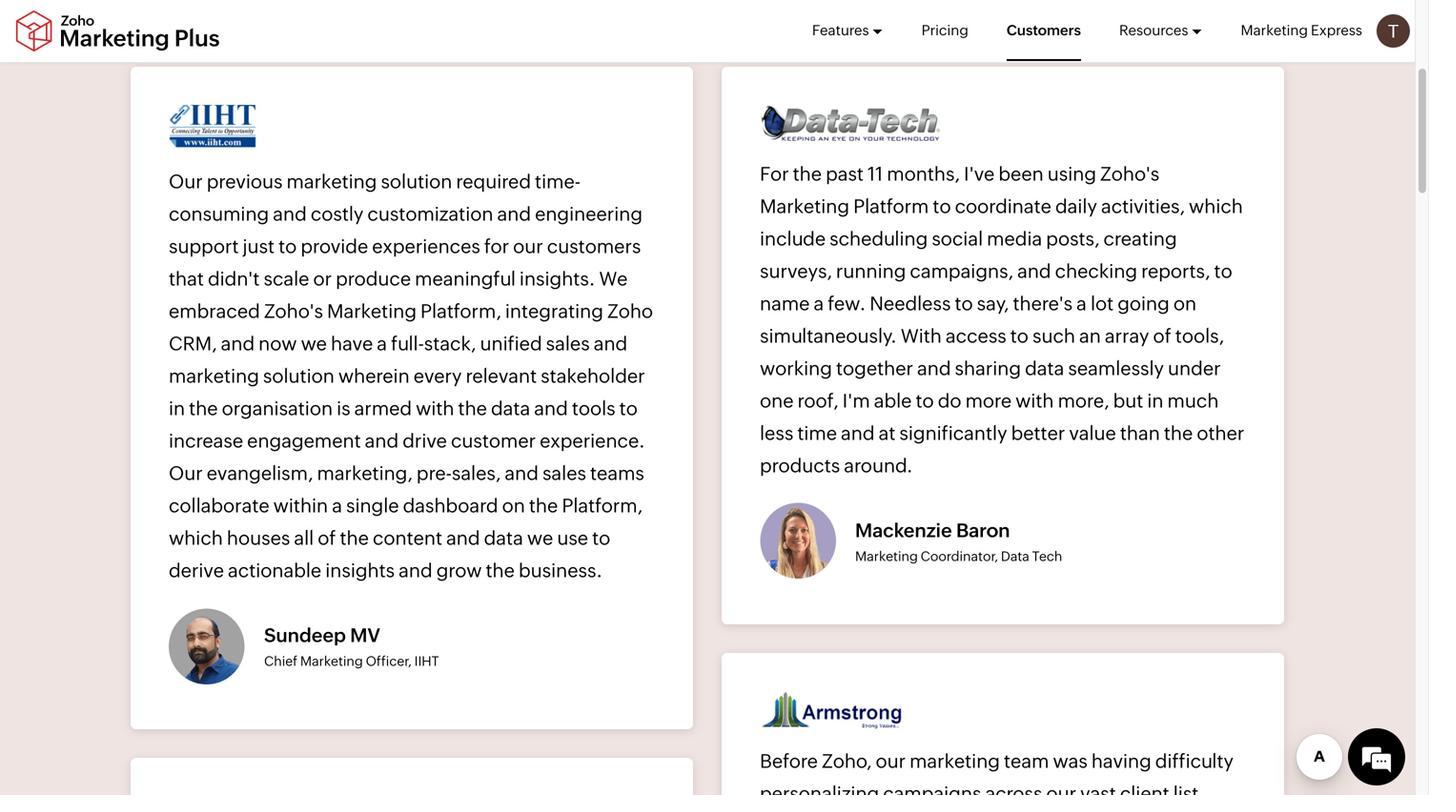 Task type: describe. For each thing, give the bounding box(es) containing it.
been
[[999, 163, 1044, 185]]

content
[[373, 527, 443, 549]]

with inside for the past 11 months, i've been using zoho's marketing platform to coordinate daily activities, which include scheduling social media posts, creating surveys, running campaigns, and checking reports, to name a few. needless to say, there's a lot going on simultaneously. with access to such an array of tools, working together and sharing data seamlessly under one roof, i'm able to do more with more, but in much less time and at significantly better value than the other products around.
[[1016, 390, 1055, 412]]

which inside for the past 11 months, i've been using zoho's marketing platform to coordinate daily activities, which include scheduling social media posts, creating surveys, running campaigns, and checking reports, to name a few. needless to say, there's a lot going on simultaneously. with access to such an array of tools, working together and sharing data seamlessly under one roof, i'm able to do more with more, but in much less time and at significantly better value than the other products around.
[[1190, 195, 1244, 217]]

zoho's inside for the past 11 months, i've been using zoho's marketing platform to coordinate daily activities, which include scheduling social media posts, creating surveys, running campaigns, and checking reports, to name a few. needless to say, there's a lot going on simultaneously. with access to such an array of tools, working together and sharing data seamlessly under one roof, i'm able to do more with more, but in much less time and at significantly better value than the other products around.
[[1101, 163, 1160, 185]]

crm,
[[169, 333, 217, 355]]

engineering
[[535, 203, 643, 225]]

running
[[837, 260, 907, 282]]

derive
[[169, 560, 224, 582]]

marketing inside for the past 11 months, i've been using zoho's marketing platform to coordinate daily activities, which include scheduling social media posts, creating surveys, running campaigns, and checking reports, to name a few. needless to say, there's a lot going on simultaneously. with access to such an array of tools, working together and sharing data seamlessly under one roof, i'm able to do more with more, but in much less time and at significantly better value than the other products around.
[[760, 195, 850, 217]]

data inside for the past 11 months, i've been using zoho's marketing platform to coordinate daily activities, which include scheduling social media posts, creating surveys, running campaigns, and checking reports, to name a few. needless to say, there's a lot going on simultaneously. with access to such an array of tools, working together and sharing data seamlessly under one roof, i'm able to do more with more, but in much less time and at significantly better value than the other products around.
[[1026, 358, 1065, 380]]

relevant
[[466, 365, 537, 387]]

houses
[[227, 527, 290, 549]]

0 horizontal spatial solution
[[263, 365, 335, 387]]

less
[[760, 422, 794, 444]]

to up social
[[933, 195, 952, 217]]

coordinator,
[[921, 549, 999, 564]]

experience.
[[540, 430, 645, 452]]

zoho,
[[822, 751, 872, 772]]

going
[[1118, 293, 1170, 315]]

campaigns,
[[910, 260, 1014, 282]]

support
[[169, 236, 239, 257]]

to right tools
[[620, 398, 638, 420]]

and left tools
[[534, 398, 568, 420]]

marketing inside 'mackenzie baron marketing coordinator, data tech'
[[856, 549, 918, 564]]

all
[[294, 527, 314, 549]]

data
[[1001, 549, 1030, 564]]

and up stakeholder
[[594, 333, 628, 355]]

armed
[[355, 398, 412, 420]]

pricing
[[922, 22, 969, 39]]

zoho's inside our previous marketing solution required time- consuming and costly customization and engineering support just to provide experiences for our customers that didn't scale or produce meaningful insights. we embraced zoho's marketing platform, integrating zoho crm, and now we have a full-stack, unified sales and marketing solution wherein every relevant stakeholder in the organisation is armed with the data and tools to increase engagement and drive customer experience. our evangelism, marketing, pre-sales, and sales teams collaborate within a single dashboard on the platform, which houses all of the content and data we use to derive actionable insights and grow the business.
[[264, 300, 323, 322]]

1 horizontal spatial our
[[876, 751, 906, 772]]

client
[[1121, 783, 1170, 796]]

better
[[1012, 422, 1066, 444]]

customers
[[547, 236, 641, 257]]

seamlessly
[[1069, 358, 1165, 380]]

mackenzie
[[856, 520, 953, 542]]

and down the with
[[918, 358, 952, 380]]

a left 'few.'
[[814, 293, 824, 315]]

mv
[[350, 625, 380, 647]]

much
[[1168, 390, 1220, 412]]

collaborate
[[169, 495, 270, 517]]

difficulty
[[1156, 751, 1234, 772]]

the up insights
[[340, 527, 369, 549]]

and up for at the top left
[[497, 203, 531, 225]]

campaigns
[[884, 783, 982, 796]]

provide
[[301, 236, 368, 257]]

more,
[[1058, 390, 1110, 412]]

to left do
[[916, 390, 935, 412]]

tech
[[1033, 549, 1063, 564]]

or
[[313, 268, 332, 290]]

within
[[273, 495, 328, 517]]

features
[[813, 22, 870, 39]]

lot
[[1091, 293, 1114, 315]]

express
[[1312, 22, 1363, 39]]

social
[[932, 228, 984, 250]]

creating
[[1104, 228, 1178, 250]]

consuming
[[169, 203, 269, 225]]

there's
[[1014, 293, 1073, 315]]

which inside our previous marketing solution required time- consuming and costly customization and engineering support just to provide experiences for our customers that didn't scale or produce meaningful insights. we embraced zoho's marketing platform, integrating zoho crm, and now we have a full-stack, unified sales and marketing solution wherein every relevant stakeholder in the organisation is armed with the data and tools to increase engagement and drive customer experience. our evangelism, marketing, pre-sales, and sales teams collaborate within a single dashboard on the platform, which houses all of the content and data we use to derive actionable insights and grow the business.
[[169, 527, 223, 549]]

a left single
[[332, 495, 342, 517]]

and down content
[[399, 560, 433, 582]]

for
[[760, 163, 789, 185]]

1 horizontal spatial we
[[527, 527, 554, 549]]

tools,
[[1176, 325, 1225, 347]]

checking
[[1056, 260, 1138, 282]]

roof,
[[798, 390, 839, 412]]

0 vertical spatial we
[[301, 333, 327, 355]]

customization
[[368, 203, 494, 225]]

11
[[868, 163, 884, 185]]

pricing link
[[922, 0, 969, 61]]

full-
[[391, 333, 424, 355]]

than
[[1121, 422, 1161, 444]]

features link
[[813, 0, 884, 61]]

and up just
[[273, 203, 307, 225]]

using
[[1048, 163, 1097, 185]]

marketing inside 'sundeep mv chief marketing officer, iiht'
[[300, 654, 363, 669]]

months,
[[887, 163, 961, 185]]

for
[[485, 236, 509, 257]]

having
[[1092, 751, 1152, 772]]

0 vertical spatial solution
[[381, 171, 453, 193]]

to left such
[[1011, 325, 1029, 347]]

surveys,
[[760, 260, 833, 282]]

use
[[557, 527, 589, 549]]

is
[[337, 398, 351, 420]]

to right reports,
[[1215, 260, 1233, 282]]

value
[[1070, 422, 1117, 444]]

in inside for the past 11 months, i've been using zoho's marketing platform to coordinate daily activities, which include scheduling social media posts, creating surveys, running campaigns, and checking reports, to name a few. needless to say, there's a lot going on simultaneously. with access to such an array of tools, working together and sharing data seamlessly under one roof, i'm able to do more with more, but in much less time and at significantly better value than the other products around.
[[1148, 390, 1164, 412]]

a left full-
[[377, 333, 387, 355]]

a left lot
[[1077, 293, 1087, 315]]

terry turtle image
[[1377, 14, 1411, 48]]

meaningful
[[415, 268, 516, 290]]

business.
[[519, 560, 603, 582]]

significantly
[[900, 422, 1008, 444]]

customers
[[1007, 22, 1082, 39]]

customer
[[451, 430, 536, 452]]

do
[[938, 390, 962, 412]]

and down customer
[[505, 463, 539, 484]]

the up customer
[[458, 398, 487, 420]]

didn't
[[208, 268, 260, 290]]

stakeholder
[[541, 365, 645, 387]]

other
[[1197, 422, 1245, 444]]

posts,
[[1047, 228, 1100, 250]]

experiences
[[372, 236, 481, 257]]

embraced
[[169, 300, 260, 322]]

marketing,
[[317, 463, 413, 484]]



Task type: vqa. For each thing, say whether or not it's contained in the screenshot.
CUSTOMIZATION
yes



Task type: locate. For each thing, give the bounding box(es) containing it.
0 horizontal spatial which
[[169, 527, 223, 549]]

1 horizontal spatial zoho's
[[1101, 163, 1160, 185]]

2 horizontal spatial marketing
[[910, 751, 1001, 772]]

1 horizontal spatial with
[[1016, 390, 1055, 412]]

0 vertical spatial sales
[[546, 333, 590, 355]]

working
[[760, 358, 833, 380]]

resources link
[[1120, 0, 1203, 61]]

on inside for the past 11 months, i've been using zoho's marketing platform to coordinate daily activities, which include scheduling social media posts, creating surveys, running campaigns, and checking reports, to name a few. needless to say, there's a lot going on simultaneously. with access to such an array of tools, working together and sharing data seamlessly under one roof, i'm able to do more with more, but in much less time and at significantly better value than the other products around.
[[1174, 293, 1197, 315]]

before
[[760, 751, 818, 772]]

data down dashboard
[[484, 527, 524, 549]]

our right zoho, on the right bottom of the page
[[876, 751, 906, 772]]

which
[[1190, 195, 1244, 217], [169, 527, 223, 549]]

1 vertical spatial marketing
[[169, 365, 259, 387]]

zoho's
[[1101, 163, 1160, 185], [264, 300, 323, 322]]

scheduling
[[830, 228, 928, 250]]

marketing left express
[[1242, 22, 1309, 39]]

solution up customization
[[381, 171, 453, 193]]

which up derive
[[169, 527, 223, 549]]

solution down now
[[263, 365, 335, 387]]

before zoho, our marketing team was having difficulty personalizing campaigns across our vast client list
[[760, 751, 1244, 796]]

sharing
[[955, 358, 1022, 380]]

iiht
[[415, 654, 439, 669]]

name
[[760, 293, 810, 315]]

in inside our previous marketing solution required time- consuming and costly customization and engineering support just to provide experiences for our customers that didn't scale or produce meaningful insights. we embraced zoho's marketing platform, integrating zoho crm, and now we have a full-stack, unified sales and marketing solution wherein every relevant stakeholder in the organisation is armed with the data and tools to increase engagement and drive customer experience. our evangelism, marketing, pre-sales, and sales teams collaborate within a single dashboard on the platform, which houses all of the content and data we use to derive actionable insights and grow the business.
[[169, 398, 185, 420]]

insights
[[326, 560, 395, 582]]

our previous marketing solution required time- consuming and costly customization and engineering support just to provide experiences for our customers that didn't scale or produce meaningful insights. we embraced zoho's marketing platform, integrating zoho crm, and now we have a full-stack, unified sales and marketing solution wherein every relevant stakeholder in the organisation is armed with the data and tools to increase engagement and drive customer experience. our evangelism, marketing, pre-sales, and sales teams collaborate within a single dashboard on the platform, which houses all of the content and data we use to derive actionable insights and grow the business.
[[169, 171, 653, 582]]

at
[[879, 422, 896, 444]]

around.
[[844, 455, 913, 477]]

the up the use
[[529, 495, 558, 517]]

simultaneously.
[[760, 325, 897, 347]]

daily
[[1056, 195, 1098, 217]]

able
[[874, 390, 912, 412]]

0 vertical spatial data
[[1026, 358, 1065, 380]]

0 horizontal spatial with
[[416, 398, 455, 420]]

dashboard
[[403, 495, 499, 517]]

in right but
[[1148, 390, 1164, 412]]

to right just
[[279, 236, 297, 257]]

data down relevant at the top
[[491, 398, 531, 420]]

and down 'armed'
[[365, 430, 399, 452]]

we right now
[[301, 333, 327, 355]]

of
[[1154, 325, 1172, 347], [318, 527, 336, 549]]

time-
[[535, 171, 581, 193]]

marketing down crm,
[[169, 365, 259, 387]]

of inside for the past 11 months, i've been using zoho's marketing platform to coordinate daily activities, which include scheduling social media posts, creating surveys, running campaigns, and checking reports, to name a few. needless to say, there's a lot going on simultaneously. with access to such an array of tools, working together and sharing data seamlessly under one roof, i'm able to do more with more, but in much less time and at significantly better value than the other products around.
[[1154, 325, 1172, 347]]

1 vertical spatial sales
[[543, 463, 587, 484]]

previous
[[207, 171, 283, 193]]

wherein
[[339, 365, 410, 387]]

but
[[1114, 390, 1144, 412]]

of inside our previous marketing solution required time- consuming and costly customization and engineering support just to provide experiences for our customers that didn't scale or produce meaningful insights. we embraced zoho's marketing platform, integrating zoho crm, and now we have a full-stack, unified sales and marketing solution wherein every relevant stakeholder in the organisation is armed with the data and tools to increase engagement and drive customer experience. our evangelism, marketing, pre-sales, and sales teams collaborate within a single dashboard on the platform, which houses all of the content and data we use to derive actionable insights and grow the business.
[[318, 527, 336, 549]]

our down the was
[[1047, 783, 1077, 796]]

on right dashboard
[[502, 495, 525, 517]]

0 vertical spatial of
[[1154, 325, 1172, 347]]

on down reports,
[[1174, 293, 1197, 315]]

the right grow
[[486, 560, 515, 582]]

platform, down meaningful
[[421, 300, 502, 322]]

0 vertical spatial platform,
[[421, 300, 502, 322]]

zoho's down scale
[[264, 300, 323, 322]]

together
[[837, 358, 914, 380]]

with down the every
[[416, 398, 455, 420]]

and down embraced
[[221, 333, 255, 355]]

with
[[901, 325, 942, 347]]

0 vertical spatial which
[[1190, 195, 1244, 217]]

the
[[793, 163, 822, 185], [189, 398, 218, 420], [458, 398, 487, 420], [1165, 422, 1194, 444], [529, 495, 558, 517], [340, 527, 369, 549], [486, 560, 515, 582]]

zoho's up activities, on the top right of page
[[1101, 163, 1160, 185]]

2 vertical spatial marketing
[[910, 751, 1001, 772]]

1 horizontal spatial of
[[1154, 325, 1172, 347]]

zoho
[[608, 300, 653, 322]]

team
[[1004, 751, 1050, 772]]

access
[[946, 325, 1007, 347]]

1 vertical spatial platform,
[[562, 495, 643, 517]]

our down increase
[[169, 463, 203, 484]]

0 vertical spatial our
[[513, 236, 543, 257]]

1 vertical spatial which
[[169, 527, 223, 549]]

marketing down the sundeep
[[300, 654, 363, 669]]

of right all
[[318, 527, 336, 549]]

our
[[513, 236, 543, 257], [876, 751, 906, 772], [1047, 783, 1077, 796]]

1 vertical spatial of
[[318, 527, 336, 549]]

sundeep
[[264, 625, 346, 647]]

we
[[301, 333, 327, 355], [527, 527, 554, 549]]

2 vertical spatial data
[[484, 527, 524, 549]]

with up better at the right bottom
[[1016, 390, 1055, 412]]

on inside our previous marketing solution required time- consuming and costly customization and engineering support just to provide experiences for our customers that didn't scale or produce meaningful insights. we embraced zoho's marketing platform, integrating zoho crm, and now we have a full-stack, unified sales and marketing solution wherein every relevant stakeholder in the organisation is armed with the data and tools to increase engagement and drive customer experience. our evangelism, marketing, pre-sales, and sales teams collaborate within a single dashboard on the platform, which houses all of the content and data we use to derive actionable insights and grow the business.
[[502, 495, 525, 517]]

required
[[456, 171, 531, 193]]

0 horizontal spatial our
[[513, 236, 543, 257]]

0 horizontal spatial zoho's
[[264, 300, 323, 322]]

that
[[169, 268, 204, 290]]

sales down the integrating
[[546, 333, 590, 355]]

mackenzie baron marketing coordinator, data tech
[[856, 520, 1063, 564]]

1 horizontal spatial solution
[[381, 171, 453, 193]]

1 horizontal spatial which
[[1190, 195, 1244, 217]]

0 vertical spatial our
[[169, 171, 203, 193]]

our
[[169, 171, 203, 193], [169, 463, 203, 484]]

0 horizontal spatial marketing
[[169, 365, 259, 387]]

media
[[987, 228, 1043, 250]]

1 horizontal spatial on
[[1174, 293, 1197, 315]]

with inside our previous marketing solution required time- consuming and costly customization and engineering support just to provide experiences for our customers that didn't scale or produce meaningful insights. we embraced zoho's marketing platform, integrating zoho crm, and now we have a full-stack, unified sales and marketing solution wherein every relevant stakeholder in the organisation is armed with the data and tools to increase engagement and drive customer experience. our evangelism, marketing, pre-sales, and sales teams collaborate within a single dashboard on the platform, which houses all of the content and data we use to derive actionable insights and grow the business.
[[416, 398, 455, 420]]

1 vertical spatial our
[[169, 463, 203, 484]]

0 horizontal spatial platform,
[[421, 300, 502, 322]]

single
[[346, 495, 399, 517]]

our up consuming on the top of the page
[[169, 171, 203, 193]]

0 vertical spatial zoho's
[[1101, 163, 1160, 185]]

marketing inside our previous marketing solution required time- consuming and costly customization and engineering support just to provide experiences for our customers that didn't scale or produce meaningful insights. we embraced zoho's marketing platform, integrating zoho crm, and now we have a full-stack, unified sales and marketing solution wherein every relevant stakeholder in the organisation is armed with the data and tools to increase engagement and drive customer experience. our evangelism, marketing, pre-sales, and sales teams collaborate within a single dashboard on the platform, which houses all of the content and data we use to derive actionable insights and grow the business.
[[327, 300, 417, 322]]

marketing down produce
[[327, 300, 417, 322]]

in up increase
[[169, 398, 185, 420]]

our right for at the top left
[[513, 236, 543, 257]]

the up increase
[[189, 398, 218, 420]]

data
[[1026, 358, 1065, 380], [491, 398, 531, 420], [484, 527, 524, 549]]

sundeep mv chief marketing officer, iiht
[[264, 625, 439, 669]]

costly
[[311, 203, 364, 225]]

platform,
[[421, 300, 502, 322], [562, 495, 643, 517]]

0 horizontal spatial on
[[502, 495, 525, 517]]

marketing up the include
[[760, 195, 850, 217]]

just
[[243, 236, 275, 257]]

say,
[[977, 293, 1010, 315]]

and up there's
[[1018, 260, 1052, 282]]

the right "for" on the top right of page
[[793, 163, 822, 185]]

1 vertical spatial solution
[[263, 365, 335, 387]]

0 vertical spatial on
[[1174, 293, 1197, 315]]

which right activities, on the top right of page
[[1190, 195, 1244, 217]]

we
[[599, 268, 628, 290]]

marketing up campaigns at the bottom of the page
[[910, 751, 1001, 772]]

0 horizontal spatial of
[[318, 527, 336, 549]]

activities,
[[1102, 195, 1186, 217]]

and left the at
[[841, 422, 875, 444]]

1 horizontal spatial platform,
[[562, 495, 643, 517]]

sales
[[546, 333, 590, 355], [543, 463, 587, 484]]

the down much
[[1165, 422, 1194, 444]]

organisation
[[222, 398, 333, 420]]

actionable
[[228, 560, 322, 582]]

1 our from the top
[[169, 171, 203, 193]]

under
[[1169, 358, 1222, 380]]

1 vertical spatial data
[[491, 398, 531, 420]]

1 vertical spatial zoho's
[[264, 300, 323, 322]]

marketing inside before zoho, our marketing team was having difficulty personalizing campaigns across our vast client list
[[910, 751, 1001, 772]]

2 horizontal spatial our
[[1047, 783, 1077, 796]]

to left say,
[[955, 293, 974, 315]]

marketing up costly
[[287, 171, 377, 193]]

coordinate
[[955, 195, 1052, 217]]

0 horizontal spatial in
[[169, 398, 185, 420]]

to
[[933, 195, 952, 217], [279, 236, 297, 257], [1215, 260, 1233, 282], [955, 293, 974, 315], [1011, 325, 1029, 347], [916, 390, 935, 412], [620, 398, 638, 420], [592, 527, 611, 549]]

and up grow
[[446, 527, 480, 549]]

for the past 11 months, i've been using zoho's marketing platform to coordinate daily activities, which include scheduling social media posts, creating surveys, running campaigns, and checking reports, to name a few. needless to say, there's a lot going on simultaneously. with access to such an array of tools, working together and sharing data seamlessly under one roof, i'm able to do more with more, but in much less time and at significantly better value than the other products around.
[[760, 163, 1245, 477]]

of right array
[[1154, 325, 1172, 347]]

1 vertical spatial we
[[527, 527, 554, 549]]

grow
[[437, 560, 482, 582]]

time
[[798, 422, 838, 444]]

to right the use
[[592, 527, 611, 549]]

resources
[[1120, 22, 1189, 39]]

chief
[[264, 654, 298, 669]]

personalizing
[[760, 783, 880, 796]]

marketing express link
[[1242, 0, 1363, 61]]

platform, down teams
[[562, 495, 643, 517]]

across
[[986, 783, 1043, 796]]

marketing down mackenzie
[[856, 549, 918, 564]]

baron
[[957, 520, 1011, 542]]

1 vertical spatial our
[[876, 751, 906, 772]]

solution
[[381, 171, 453, 193], [263, 365, 335, 387]]

we left the use
[[527, 527, 554, 549]]

zoho marketingplus logo image
[[14, 10, 221, 52]]

our inside our previous marketing solution required time- consuming and costly customization and engineering support just to provide experiences for our customers that didn't scale or produce meaningful insights. we embraced zoho's marketing platform, integrating zoho crm, and now we have a full-stack, unified sales and marketing solution wherein every relevant stakeholder in the organisation is armed with the data and tools to increase engagement and drive customer experience. our evangelism, marketing, pre-sales, and sales teams collaborate within a single dashboard on the platform, which houses all of the content and data we use to derive actionable insights and grow the business.
[[513, 236, 543, 257]]

0 horizontal spatial we
[[301, 333, 327, 355]]

0 vertical spatial marketing
[[287, 171, 377, 193]]

1 vertical spatial on
[[502, 495, 525, 517]]

1 horizontal spatial marketing
[[287, 171, 377, 193]]

insights.
[[520, 268, 596, 290]]

2 vertical spatial our
[[1047, 783, 1077, 796]]

vast
[[1081, 783, 1117, 796]]

have
[[331, 333, 373, 355]]

needless
[[870, 293, 951, 315]]

sales,
[[452, 463, 501, 484]]

sales down experience.
[[543, 463, 587, 484]]

few.
[[828, 293, 866, 315]]

1 horizontal spatial in
[[1148, 390, 1164, 412]]

past
[[826, 163, 864, 185]]

2 our from the top
[[169, 463, 203, 484]]

now
[[259, 333, 297, 355]]

data down such
[[1026, 358, 1065, 380]]



